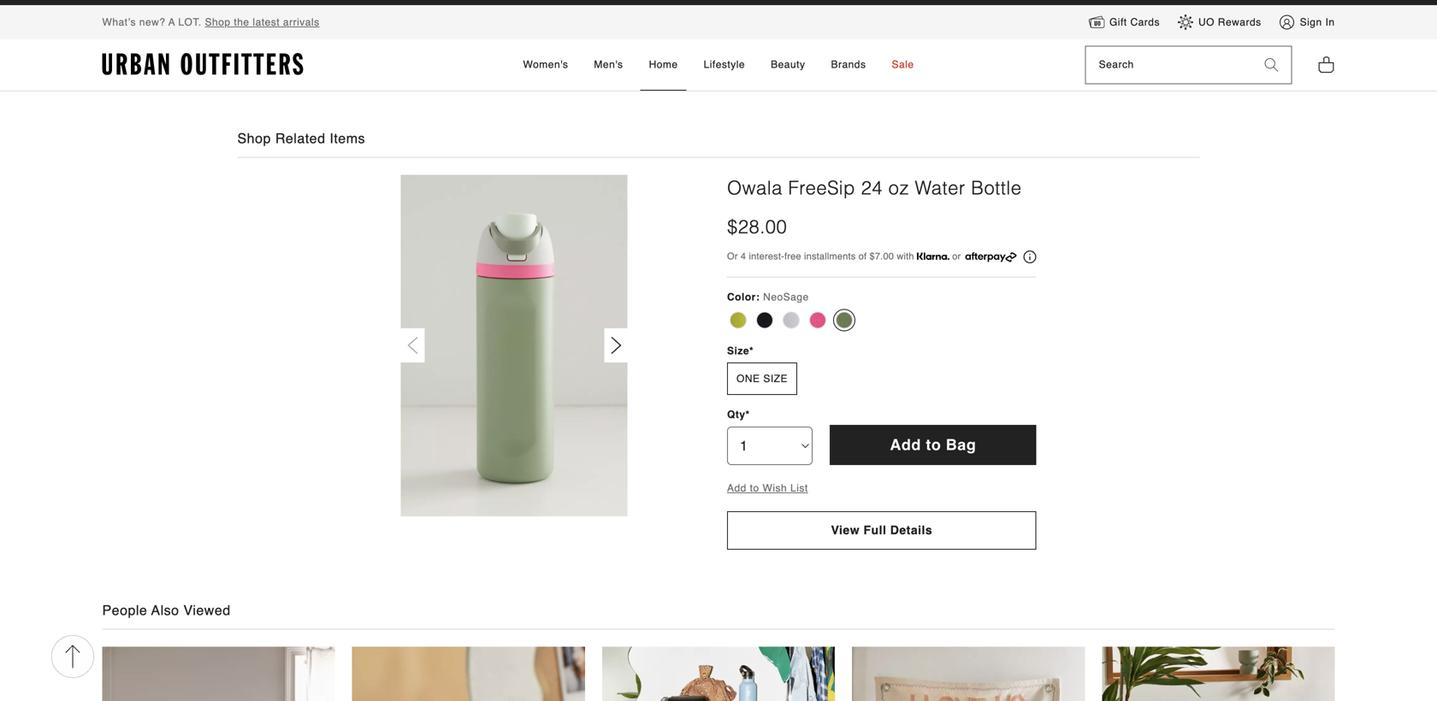 Task type: locate. For each thing, give the bounding box(es) containing it.
1 horizontal spatial add
[[890, 436, 921, 454]]

new?
[[139, 16, 166, 28]]

bag
[[946, 436, 977, 454]]

add inside the add to bag button
[[890, 436, 921, 454]]

None search field
[[1086, 47, 1252, 84]]

with
[[897, 251, 915, 262]]

0 horizontal spatial add
[[727, 483, 747, 495]]

full
[[864, 524, 887, 538]]

shop
[[205, 16, 231, 28], [237, 131, 271, 146]]

klarna image
[[917, 253, 950, 260]]

1 horizontal spatial to
[[926, 436, 942, 454]]

water
[[915, 177, 966, 199]]

gift cards link
[[1088, 14, 1160, 31]]

color:
[[727, 291, 760, 303]]

brands
[[831, 58, 866, 70]]

qty
[[727, 409, 746, 421]]

main navigation element
[[369, 40, 1069, 91]]

i love us embroidered tapestry image
[[852, 647, 1085, 702]]

1 vertical spatial add
[[727, 483, 747, 495]]

0 vertical spatial shop
[[205, 16, 231, 28]]

shop left 'the'
[[205, 16, 231, 28]]

or button
[[917, 249, 1037, 264]]

to left bag
[[926, 436, 942, 454]]

in
[[1326, 16, 1335, 28]]

can you see me image
[[810, 312, 827, 329]]

add to wish list
[[727, 483, 808, 495]]

0 vertical spatial to
[[926, 436, 942, 454]]

items
[[330, 131, 365, 146]]

to for wish
[[750, 483, 760, 495]]

owala
[[727, 177, 783, 199]]

viewed
[[184, 603, 231, 619]]

gift
[[1110, 16, 1128, 28]]

sign
[[1300, 16, 1323, 28]]

free
[[785, 251, 802, 262]]

1 horizontal spatial shop
[[237, 131, 271, 146]]

original price: $28.00 element
[[727, 214, 788, 240]]

shop the latest arrivals link
[[205, 16, 320, 28]]

add left bag
[[890, 436, 921, 454]]

to left wish
[[750, 483, 760, 495]]

color: neosage
[[727, 291, 809, 303]]

home
[[649, 58, 678, 70]]

women's
[[523, 58, 569, 70]]

to inside button
[[926, 436, 942, 454]]

search image
[[1265, 58, 1279, 72]]

0 vertical spatial add
[[890, 436, 921, 454]]

candy coated image
[[783, 312, 800, 329]]

or
[[727, 251, 738, 262]]

sale link
[[884, 40, 923, 91]]

night safari image
[[756, 312, 774, 329]]

add
[[890, 436, 921, 454], [727, 483, 747, 495]]

oz
[[889, 177, 910, 199]]

a
[[169, 16, 175, 28]]

to for bag
[[926, 436, 942, 454]]

women's link
[[515, 40, 577, 91]]

owala freesip 24 oz water bottle
[[727, 177, 1022, 199]]

0 horizontal spatial to
[[750, 483, 760, 495]]

0 horizontal spatial shop
[[205, 16, 231, 28]]

add to wish list button
[[727, 483, 808, 495]]

details
[[891, 524, 933, 538]]

juniper swivel stash box image
[[352, 647, 585, 702]]

men's
[[594, 58, 623, 70]]

1 vertical spatial shop
[[237, 131, 271, 146]]

lifestyle
[[704, 58, 745, 70]]

beauty link
[[763, 40, 814, 91]]

lot.
[[178, 16, 202, 28]]

shop left related
[[237, 131, 271, 146]]

maggie boho tufted comforter image
[[102, 647, 335, 702]]

add left wish
[[727, 483, 747, 495]]

list
[[791, 483, 808, 495]]

add for add to wish list
[[727, 483, 747, 495]]

afterpay image
[[966, 252, 1017, 262]]

1 vertical spatial to
[[750, 483, 760, 495]]

to
[[926, 436, 942, 454], [750, 483, 760, 495]]

home link
[[641, 40, 687, 91]]

view full details link
[[727, 512, 1037, 550]]

view
[[831, 524, 860, 538]]

neosage image
[[836, 312, 853, 329]]

Search text field
[[1086, 47, 1252, 84]]

lifestyle link
[[695, 40, 754, 91]]



Task type: describe. For each thing, give the bounding box(es) containing it.
urban outfitters image
[[102, 53, 303, 76]]

one
[[737, 373, 760, 385]]

one size
[[737, 373, 788, 385]]

interest-
[[749, 251, 785, 262]]

bottle
[[972, 177, 1022, 199]]

neosage
[[763, 291, 809, 303]]

shoe storage cabinet image
[[602, 647, 835, 702]]

vinyl record storage shelf image
[[1102, 647, 1335, 702]]

gift cards
[[1110, 16, 1160, 28]]

uo
[[1199, 16, 1215, 28]]

related
[[275, 131, 326, 146]]

of
[[859, 251, 867, 262]]

arrivals
[[283, 16, 320, 28]]

add for add to bag
[[890, 436, 921, 454]]

men's link
[[586, 40, 632, 91]]

wish
[[763, 483, 787, 495]]

uo rewards link
[[1177, 14, 1262, 31]]

$28.00
[[727, 216, 788, 238]]

lemon limeade image
[[730, 312, 747, 329]]

size
[[727, 345, 750, 357]]

my shopping bag image
[[1318, 55, 1335, 74]]

the
[[234, 16, 250, 28]]

freesip
[[789, 177, 856, 199]]

shop related items
[[237, 131, 365, 146]]

rewards
[[1218, 16, 1262, 28]]

owala uo exclusive freesip 24 oz water bottle #5 image
[[443, 0, 783, 76]]

sign in
[[1300, 16, 1335, 28]]

brands link
[[823, 40, 875, 91]]

size
[[764, 373, 788, 385]]

or 4 interest-free installments of $7.00 with
[[727, 251, 917, 262]]

cards
[[1131, 16, 1160, 28]]

people also viewed
[[102, 603, 231, 619]]

sale
[[892, 58, 914, 70]]

4
[[741, 251, 746, 262]]

latest
[[253, 16, 280, 28]]

$7.00
[[870, 251, 894, 262]]

people
[[102, 603, 147, 619]]

uo rewards
[[1199, 16, 1262, 28]]

view full details
[[831, 524, 933, 538]]

what's
[[102, 16, 136, 28]]

installments
[[804, 251, 856, 262]]

what's new? a lot. shop the latest arrivals
[[102, 16, 320, 28]]

add to bag
[[890, 436, 977, 454]]

sign in button
[[1279, 14, 1335, 31]]

owala uo exclusive freesip 24 oz water bottle #4 image
[[95, 0, 435, 76]]

24
[[861, 177, 883, 199]]

also
[[151, 603, 179, 619]]

add to bag button
[[830, 425, 1037, 466]]

beauty
[[771, 58, 806, 70]]

or
[[953, 251, 961, 262]]



Task type: vqa. For each thing, say whether or not it's contained in the screenshot.
+ associated with Size
no



